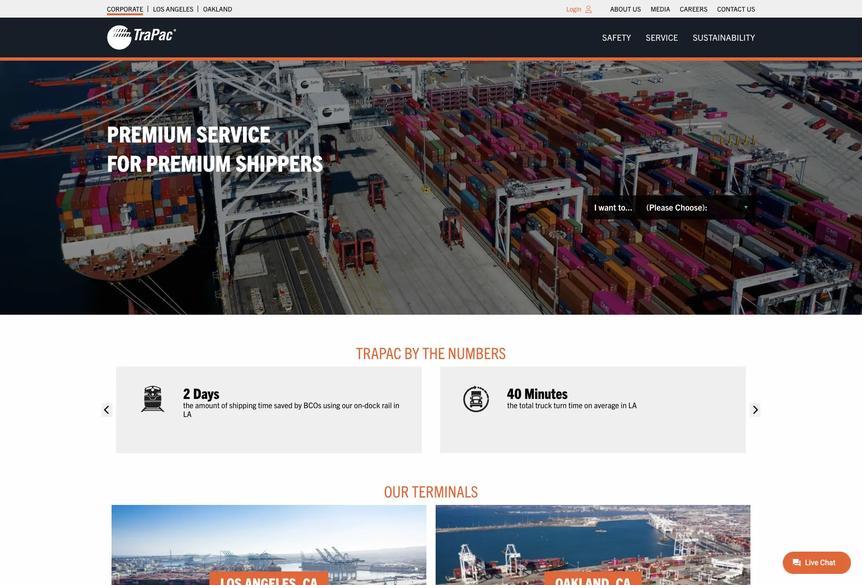 Task type: locate. For each thing, give the bounding box(es) containing it.
la down 2
[[184, 410, 192, 419]]

time
[[259, 401, 273, 410], [569, 401, 583, 410]]

0 horizontal spatial time
[[259, 401, 273, 410]]

0 vertical spatial menu bar
[[606, 2, 761, 15]]

by
[[295, 401, 302, 410]]

us right contact
[[748, 5, 756, 13]]

0 horizontal spatial solid image
[[102, 403, 112, 417]]

trapac
[[356, 343, 402, 363]]

the for 40
[[508, 401, 518, 410]]

trapac by the numbers
[[356, 343, 507, 363]]

solid image
[[102, 403, 112, 417], [751, 403, 761, 417]]

1 vertical spatial service
[[197, 119, 271, 148]]

dock
[[365, 401, 381, 410]]

menu bar down careers
[[595, 28, 763, 47]]

time for days
[[259, 401, 273, 410]]

1 vertical spatial premium
[[146, 148, 231, 176]]

0 horizontal spatial service
[[197, 119, 271, 148]]

by
[[405, 343, 420, 363]]

corporate image
[[107, 25, 177, 51]]

40 minutes the total truck turn time on average in la
[[508, 384, 638, 410]]

to...
[[619, 202, 633, 213]]

1 horizontal spatial solid image
[[751, 403, 761, 417]]

login link
[[567, 5, 582, 13]]

saved
[[274, 401, 293, 410]]

1 vertical spatial menu bar
[[595, 28, 763, 47]]

i want to...
[[595, 202, 633, 213]]

login
[[567, 5, 582, 13]]

us inside 'link'
[[748, 5, 756, 13]]

1 horizontal spatial the
[[508, 401, 518, 410]]

1 horizontal spatial la
[[629, 401, 638, 410]]

service inside premium service for premium shippers
[[197, 119, 271, 148]]

the inside '40 minutes the total truck turn time on average in la'
[[508, 401, 518, 410]]

our terminals
[[384, 481, 479, 501]]

for
[[107, 148, 142, 176]]

on
[[585, 401, 593, 410]]

want
[[599, 202, 617, 213]]

1 horizontal spatial service
[[647, 32, 679, 43]]

premium
[[107, 119, 192, 148], [146, 148, 231, 176]]

2 the from the left
[[508, 401, 518, 410]]

2
[[184, 384, 191, 402]]

menu bar up service link
[[606, 2, 761, 15]]

careers link
[[681, 2, 708, 15]]

1 us from the left
[[633, 5, 642, 13]]

0 horizontal spatial la
[[184, 410, 192, 419]]

in right rail
[[394, 401, 400, 410]]

about us
[[611, 5, 642, 13]]

shipping
[[230, 401, 257, 410]]

los angeles
[[153, 5, 194, 13]]

2 in from the left
[[622, 401, 628, 410]]

service link
[[639, 28, 686, 47]]

0 vertical spatial premium
[[107, 119, 192, 148]]

the inside 2 days the amount of shipping time saved by bcos using our on-dock rail in la
[[184, 401, 194, 410]]

time left on
[[569, 401, 583, 410]]

careers
[[681, 5, 708, 13]]

0 horizontal spatial in
[[394, 401, 400, 410]]

total
[[520, 401, 534, 410]]

us for contact us
[[748, 5, 756, 13]]

service
[[647, 32, 679, 43], [197, 119, 271, 148]]

time inside 2 days the amount of shipping time saved by bcos using our on-dock rail in la
[[259, 401, 273, 410]]

in right average
[[622, 401, 628, 410]]

la
[[629, 401, 638, 410], [184, 410, 192, 419]]

us right about
[[633, 5, 642, 13]]

1 in from the left
[[394, 401, 400, 410]]

la inside 2 days the amount of shipping time saved by bcos using our on-dock rail in la
[[184, 410, 192, 419]]

1 time from the left
[[259, 401, 273, 410]]

turn
[[554, 401, 568, 410]]

the for 2
[[184, 401, 194, 410]]

2 us from the left
[[748, 5, 756, 13]]

in
[[394, 401, 400, 410], [622, 401, 628, 410]]

0 horizontal spatial the
[[184, 401, 194, 410]]

the left the total
[[508, 401, 518, 410]]

bcos
[[304, 401, 322, 410]]

safety link
[[595, 28, 639, 47]]

main content
[[98, 343, 765, 586]]

us
[[633, 5, 642, 13], [748, 5, 756, 13]]

media
[[651, 5, 671, 13]]

la inside '40 minutes the total truck turn time on average in la'
[[629, 401, 638, 410]]

time left saved
[[259, 401, 273, 410]]

la right average
[[629, 401, 638, 410]]

1 the from the left
[[184, 401, 194, 410]]

oakland
[[203, 5, 232, 13]]

2 days the amount of shipping time saved by bcos using our on-dock rail in la
[[184, 384, 400, 419]]

menu bar
[[606, 2, 761, 15], [595, 28, 763, 47]]

los
[[153, 5, 165, 13]]

los angeles link
[[153, 2, 194, 15]]

2 time from the left
[[569, 401, 583, 410]]

1 horizontal spatial time
[[569, 401, 583, 410]]

1 horizontal spatial in
[[622, 401, 628, 410]]

time inside '40 minutes the total truck turn time on average in la'
[[569, 401, 583, 410]]

the
[[184, 401, 194, 410], [508, 401, 518, 410]]

1 horizontal spatial us
[[748, 5, 756, 13]]

the left amount
[[184, 401, 194, 410]]

terminals
[[412, 481, 479, 501]]

light image
[[586, 6, 592, 13]]

0 horizontal spatial us
[[633, 5, 642, 13]]

numbers
[[448, 343, 507, 363]]

2 solid image from the left
[[751, 403, 761, 417]]



Task type: describe. For each thing, give the bounding box(es) containing it.
the
[[423, 343, 445, 363]]

media link
[[651, 2, 671, 15]]

contact us
[[718, 5, 756, 13]]

us for about us
[[633, 5, 642, 13]]

our
[[342, 401, 353, 410]]

angeles
[[166, 5, 194, 13]]

contact us link
[[718, 2, 756, 15]]

about
[[611, 5, 632, 13]]

minutes
[[525, 384, 569, 402]]

menu bar containing safety
[[595, 28, 763, 47]]

time for minutes
[[569, 401, 583, 410]]

corporate link
[[107, 2, 143, 15]]

sustainability
[[694, 32, 756, 43]]

0 vertical spatial service
[[647, 32, 679, 43]]

rail
[[382, 401, 392, 410]]

main content containing trapac by the numbers
[[98, 343, 765, 586]]

contact
[[718, 5, 746, 13]]

oakland link
[[203, 2, 232, 15]]

shippers
[[236, 148, 324, 176]]

sustainability link
[[686, 28, 763, 47]]

amount
[[196, 401, 220, 410]]

in inside '40 minutes the total truck turn time on average in la'
[[622, 401, 628, 410]]

40
[[508, 384, 522, 402]]

1 solid image from the left
[[102, 403, 112, 417]]

of
[[222, 401, 228, 410]]

in inside 2 days the amount of shipping time saved by bcos using our on-dock rail in la
[[394, 401, 400, 410]]

truck
[[536, 401, 553, 410]]

using
[[324, 401, 341, 410]]

corporate
[[107, 5, 143, 13]]

premium service for premium shippers
[[107, 119, 324, 176]]

on-
[[355, 401, 365, 410]]

days
[[194, 384, 220, 402]]

average
[[595, 401, 620, 410]]

safety
[[603, 32, 632, 43]]

about us link
[[611, 2, 642, 15]]

our
[[384, 481, 409, 501]]

i
[[595, 202, 597, 213]]

menu bar containing about us
[[606, 2, 761, 15]]



Task type: vqa. For each thing, say whether or not it's contained in the screenshot.
MENU BAR
yes



